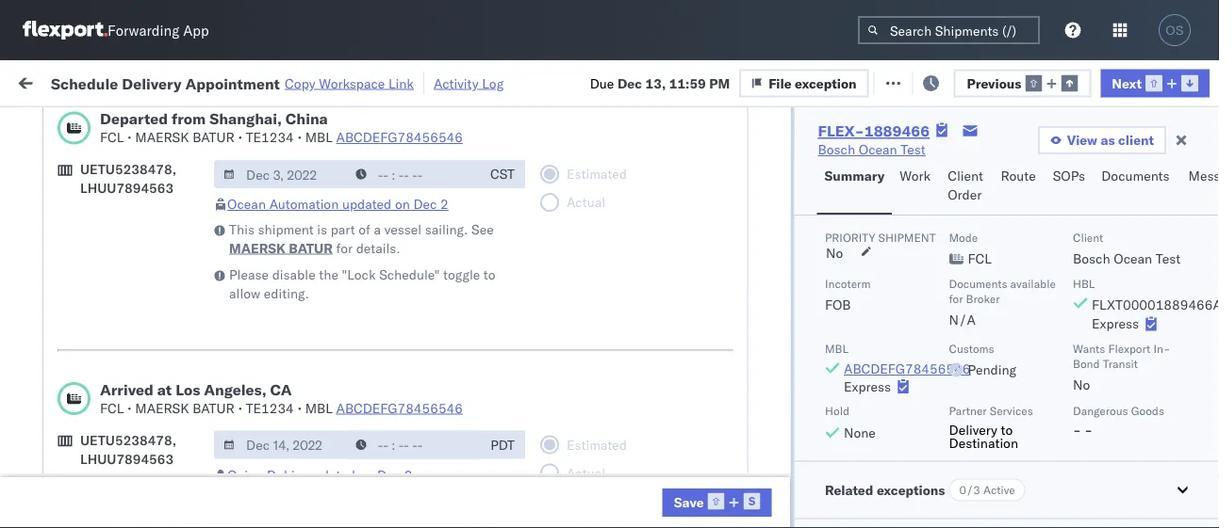 Task type: vqa. For each thing, say whether or not it's contained in the screenshot.
2001714 related to Schedule Pickup from Los Angeles International Airport
no



Task type: locate. For each thing, give the bounding box(es) containing it.
6 test12 from the top
[[1178, 438, 1219, 454]]

schedule
[[51, 74, 118, 93], [43, 230, 99, 246], [43, 262, 99, 278], [43, 303, 99, 320], [43, 354, 99, 371], [43, 386, 99, 403], [43, 469, 99, 486]]

3 ceau7522281, hlxu6269 from the top
[[1055, 313, 1219, 330]]

schedule delivery appointment link
[[43, 229, 232, 247], [43, 353, 232, 372]]

1 horizontal spatial flexport
[[1108, 341, 1150, 355]]

4 test12 from the top
[[1178, 355, 1219, 371]]

activity
[[434, 75, 479, 91]]

2 upload from the top
[[43, 428, 86, 444]]

hlxu6269 up the goods
[[1155, 355, 1219, 371]]

uetu5238478, for arrived
[[80, 432, 176, 449]]

flex id
[[904, 154, 940, 168]]

updated for departed from shanghai, china
[[342, 196, 392, 213]]

documents button
[[1094, 159, 1181, 215]]

dec
[[617, 75, 642, 91], [413, 196, 437, 213], [377, 467, 401, 484], [293, 479, 318, 496]]

test12 right the goods
[[1178, 396, 1219, 413]]

id
[[928, 154, 940, 168]]

1 horizontal spatial client
[[948, 168, 983, 184]]

client name button
[[584, 150, 687, 169]]

snoozed : no
[[390, 117, 457, 131]]

3 schedule pickup from los angeles, ca link from the top
[[43, 385, 268, 423]]

upload for second upload customs clearance documents button from the bottom
[[43, 179, 86, 195]]

exceptions
[[876, 482, 945, 498]]

at inside arrived at los angeles, ca fcl • maersk batur • te1234 • mbl abcdefg78456546
[[157, 380, 172, 399]]

0 horizontal spatial 1889466
[[864, 122, 930, 140]]

no
[[442, 117, 457, 131], [825, 245, 843, 261], [1072, 377, 1090, 393]]

3 schedule pickup from los angeles, ca button from the top
[[43, 385, 268, 425]]

1 vertical spatial upload customs clearance documents button
[[43, 427, 268, 466]]

at
[[374, 73, 386, 90], [157, 380, 172, 399]]

abcdefg78456546 button up snooze
[[336, 129, 463, 146]]

0 vertical spatial upload
[[43, 179, 86, 195]]

2 upload customs clearance documents link from the top
[[43, 427, 268, 464]]

no inside wants flexport in- bond transit no
[[1072, 377, 1090, 393]]

6 1846748 from the top
[[975, 438, 1032, 454]]

a
[[374, 221, 381, 238]]

test12 down flxt00001889466a
[[1178, 313, 1219, 330]]

2 schedule pickup from los angeles, ca link from the top
[[43, 302, 268, 340]]

ca for schedule pickup from los angeles, ca "link" corresponding to first schedule pickup from los angeles, ca button
[[43, 280, 61, 297]]

maersk inside the departed from shanghai, china fcl • maersk batur • te1234 • mbl abcdefg78456546
[[135, 129, 189, 146]]

resize handle column header for deadline button
[[372, 146, 395, 529]]

1 vertical spatial work
[[900, 168, 931, 184]]

1 vertical spatial flexport
[[1108, 341, 1150, 355]]

upload for second upload customs clearance documents button from the top of the page
[[43, 428, 86, 444]]

0 horizontal spatial 13,
[[321, 479, 342, 496]]

abcdefg78456546 button for departed from shanghai, china
[[336, 129, 463, 146]]

flex- left 'active'
[[934, 479, 975, 496]]

1 resize handle column header from the left
[[270, 146, 292, 529]]

file exception
[[898, 73, 986, 90], [769, 75, 857, 91]]

0 vertical spatial maersk
[[135, 129, 189, 146]]

-
[[1072, 421, 1081, 438], [1084, 421, 1092, 438]]

1 horizontal spatial at
[[374, 73, 386, 90]]

19,
[[324, 189, 344, 206]]

n/a
[[949, 312, 975, 328]]

flexport inside wants flexport in- bond transit no
[[1108, 341, 1150, 355]]

4 ceau7522281, hlxu6269 from the top
[[1055, 355, 1219, 371]]

Search Shipments (/) text field
[[858, 16, 1040, 44]]

pst, for dec
[[261, 479, 290, 496]]

maersk up workitem button
[[135, 129, 189, 146]]

pst, up dubin
[[261, 438, 290, 454]]

to down services
[[1000, 421, 1012, 438]]

1 vertical spatial lhuu7894563
[[80, 451, 174, 468]]

los inside confirm pickup from los angeles,
[[170, 511, 191, 527]]

5 1846748 from the top
[[975, 396, 1032, 413]]

pst, down 11:00 pm pst, nov 8, 2022
[[261, 479, 290, 496]]

available
[[1010, 276, 1055, 290]]

flex-
[[818, 122, 864, 140], [934, 189, 975, 206], [934, 231, 975, 247], [934, 272, 975, 289], [934, 313, 975, 330], [934, 355, 975, 371], [934, 396, 975, 413], [934, 438, 975, 454], [934, 479, 975, 496]]

flex-1660288 button
[[904, 184, 1036, 211], [904, 184, 1036, 211]]

forwarding app
[[107, 21, 209, 39]]

4,
[[322, 231, 334, 247], [322, 272, 334, 289], [322, 396, 334, 413]]

flex-1846748 down broker
[[934, 313, 1032, 330]]

759
[[346, 73, 371, 90]]

0 horizontal spatial mode
[[470, 154, 499, 168]]

test12 right in-
[[1178, 355, 1219, 371]]

1 horizontal spatial to
[[1000, 421, 1012, 438]]

4 schedule pickup from los angeles, ca button from the top
[[43, 468, 268, 508]]

2 vertical spatial maersk
[[135, 400, 189, 417]]

11:59 down this
[[197, 272, 234, 289]]

0 vertical spatial schedule delivery appointment
[[43, 230, 232, 246]]

: up snooze
[[434, 117, 437, 131]]

1 vertical spatial express
[[843, 378, 891, 395]]

ocean fcl
[[470, 189, 536, 206], [470, 231, 536, 247], [470, 272, 536, 289], [470, 396, 536, 413], [470, 438, 536, 454]]

te1234 inside arrived at los angeles, ca fcl • maersk batur • te1234 • mbl abcdefg78456546
[[246, 400, 294, 417]]

activity log
[[434, 75, 504, 91]]

4 resize handle column header from the left
[[561, 146, 584, 529]]

consignee
[[716, 154, 770, 168], [684, 189, 748, 206]]

customs for second upload customs clearance documents button from the bottom
[[90, 179, 143, 195]]

0 vertical spatial uetu5238478,
[[80, 161, 176, 178]]

flexport. image
[[23, 21, 107, 40]]

by:
[[68, 115, 86, 132]]

shipment up maersk batur link
[[258, 221, 314, 238]]

0 vertical spatial updated
[[342, 196, 392, 213]]

workitem button
[[11, 150, 273, 169]]

• down arrived
[[127, 400, 132, 417]]

shipment inside this shipment is part of a vessel sailing. see maersk batur for details.
[[258, 221, 314, 238]]

2 horizontal spatial on
[[461, 73, 476, 90]]

documents available for broker n/a
[[949, 276, 1055, 328]]

1 horizontal spatial express
[[1091, 315, 1138, 332]]

1 vertical spatial 2
[[404, 467, 412, 484]]

11:59 pm pdt, nov 4, 2022 up mmm d, yyyy text box
[[197, 396, 370, 413]]

0 vertical spatial work
[[205, 73, 238, 90]]

clearance down workitem button
[[146, 179, 207, 195]]

0 vertical spatial 11:59 pm pdt, nov 4, 2022
[[197, 231, 370, 247]]

client
[[593, 154, 624, 168], [948, 168, 983, 184], [1072, 230, 1103, 244]]

shipment for this
[[258, 221, 314, 238]]

work
[[205, 73, 238, 90], [900, 168, 931, 184]]

pst, for nov
[[261, 438, 290, 454]]

6 resize handle column header from the left
[[872, 146, 895, 529]]

uetu5238478, for departed
[[80, 161, 176, 178]]

lhuu7894563 up confirm pickup from los angeles,
[[80, 451, 174, 468]]

los inside arrived at los angeles, ca fcl • maersk batur • te1234 • mbl abcdefg78456546
[[175, 380, 200, 399]]

schedule pickup from los angeles, ca link for 3rd schedule pickup from los angeles, ca button
[[43, 385, 268, 423]]

1 vertical spatial customs
[[949, 341, 994, 355]]

upload customs clearance documents button down workitem button
[[43, 178, 268, 217]]

2 upload customs clearance documents button from the top
[[43, 427, 268, 466]]

fcl inside arrived at los angeles, ca fcl • maersk batur • te1234 • mbl abcdefg78456546
[[100, 400, 124, 417]]

11:59 up 11:00
[[197, 396, 234, 413]]

at for 759
[[374, 73, 386, 90]]

1 vertical spatial abcdefg78456546
[[843, 361, 970, 377]]

maersk inside arrived at los angeles, ca fcl • maersk batur • te1234 • mbl abcdefg78456546
[[135, 400, 189, 417]]

4 flex-1846748 from the top
[[934, 355, 1032, 371]]

8 resize handle column header from the left
[[1146, 146, 1168, 529]]

delivery up arrived
[[103, 354, 151, 371]]

2 lhuu7894563 from the top
[[80, 451, 174, 468]]

1846748 down '1660288'
[[975, 231, 1032, 247]]

due
[[590, 75, 614, 91]]

5 resize handle column header from the left
[[684, 146, 706, 529]]

client inside 'button'
[[948, 168, 983, 184]]

0 horizontal spatial for
[[180, 117, 195, 131]]

upload customs clearance documents link down arrived
[[43, 427, 268, 464]]

2 horizontal spatial no
[[1072, 377, 1090, 393]]

2 vertical spatial on
[[359, 467, 374, 484]]

2022
[[347, 189, 380, 206], [337, 231, 370, 247], [337, 272, 370, 289], [337, 396, 370, 413], [336, 438, 369, 454], [345, 479, 378, 496]]

0 vertical spatial at
[[374, 73, 386, 90]]

updated up of
[[342, 196, 392, 213]]

0 vertical spatial mbl
[[305, 129, 333, 146]]

9 resize handle column header from the left
[[1185, 146, 1208, 529]]

ceau7522281, hlxu6269 down the goods
[[1055, 437, 1219, 454]]

previous
[[967, 75, 1021, 91]]

0 vertical spatial to
[[484, 266, 495, 283]]

13, down 8,
[[321, 479, 342, 496]]

2 up sailing.
[[440, 196, 449, 213]]

related exceptions
[[825, 482, 945, 498]]

name
[[626, 154, 657, 168]]

exception down "search shipments (/)" text field
[[924, 73, 986, 90]]

11:59 right due
[[669, 75, 706, 91]]

1 schedule pickup from los angeles, ca from the top
[[43, 262, 254, 297]]

on up vessel
[[395, 196, 410, 213]]

mbl inside arrived at los angeles, ca fcl • maersk batur • te1234 • mbl abcdefg78456546
[[305, 400, 333, 417]]

2 : from the left
[[434, 117, 437, 131]]

ca for schedule pickup from los angeles, ca "link" corresponding to 3rd schedule pickup from los angeles, ca button
[[43, 405, 61, 421]]

mbl up 8,
[[305, 400, 333, 417]]

flex-1889466 link
[[818, 122, 930, 140]]

0 vertical spatial no
[[442, 117, 457, 131]]

0 horizontal spatial work
[[205, 73, 238, 90]]

2 schedule pickup from los angeles, ca from the top
[[43, 303, 254, 338]]

no right snoozed
[[442, 117, 457, 131]]

0 horizontal spatial express
[[843, 378, 891, 395]]

8,
[[321, 438, 333, 454]]

1 vertical spatial schedule delivery appointment
[[43, 354, 232, 371]]

2 resize handle column header from the left
[[372, 146, 395, 529]]

2 for arrived at los angeles, ca
[[404, 467, 412, 484]]

upload customs clearance documents link down workitem button
[[43, 178, 268, 215]]

1846748 down broker
[[975, 313, 1032, 330]]

1 horizontal spatial :
[[434, 117, 437, 131]]

2 hlxu6269 from the top
[[1155, 272, 1219, 288]]

mode button
[[461, 150, 565, 169]]

actions
[[1163, 154, 1202, 168]]

maersk
[[135, 129, 189, 146], [229, 240, 286, 256], [135, 400, 189, 417]]

lhuu7894563 for arrived
[[80, 451, 174, 468]]

schedule"
[[379, 266, 440, 283]]

5 flex-1846748 from the top
[[934, 396, 1032, 413]]

client for client name
[[593, 154, 624, 168]]

deadline button
[[188, 150, 376, 169]]

0 vertical spatial on
[[461, 73, 476, 90]]

2
[[440, 196, 449, 213], [404, 467, 412, 484]]

file up flex-1889466 link
[[898, 73, 921, 90]]

2 vertical spatial 4,
[[322, 396, 334, 413]]

import
[[159, 73, 201, 90]]

2 vertical spatial mbl
[[305, 400, 333, 417]]

client bosch ocean test incoterm fob
[[825, 230, 1180, 313]]

1 upload customs clearance documents link from the top
[[43, 178, 268, 215]]

1 horizontal spatial file
[[898, 73, 921, 90]]

1 vertical spatial at
[[157, 380, 172, 399]]

cst
[[490, 166, 515, 182]]

0 vertical spatial 2
[[440, 196, 449, 213]]

client inside button
[[593, 154, 624, 168]]

ceau7522281, hlxu6269 up the goods
[[1055, 355, 1219, 371]]

upload customs clearance documents for first upload customs clearance documents link from the bottom
[[43, 428, 207, 463]]

for down part at the top of page
[[336, 240, 353, 256]]

test12 up flxt00001889466a
[[1178, 272, 1219, 289]]

4, up 8,
[[322, 396, 334, 413]]

batur inside this shipment is part of a vessel sailing. see maersk batur for details.
[[289, 240, 333, 256]]

5 ceau7522281, from the top
[[1055, 396, 1152, 412]]

mbl
[[305, 129, 333, 146], [825, 341, 848, 355], [305, 400, 333, 417]]

: left the ready
[[135, 117, 139, 131]]

appointment
[[185, 74, 280, 93], [154, 230, 232, 246], [154, 354, 232, 371]]

no down priority
[[825, 245, 843, 261]]

this
[[229, 221, 254, 238]]

ceau7522281, hlxu6269 up in-
[[1055, 313, 1219, 330]]

1 schedule pickup from los angeles, ca link from the top
[[43, 261, 268, 298]]

1 schedule pickup from los angeles, ca button from the top
[[43, 261, 268, 300]]

2022 right 8,
[[336, 438, 369, 454]]

5 ceau7522281, hlxu6269 from the top
[[1055, 396, 1219, 412]]

nov left the
[[294, 272, 319, 289]]

1 vertical spatial updated
[[306, 467, 355, 484]]

1 vertical spatial to
[[1000, 421, 1012, 438]]

express
[[1091, 315, 1138, 332], [843, 378, 891, 395]]

1 vertical spatial 4,
[[322, 272, 334, 289]]

flex-1846748 button
[[904, 226, 1036, 252], [904, 226, 1036, 252], [904, 267, 1036, 294], [904, 267, 1036, 294], [904, 309, 1036, 335], [904, 309, 1036, 335], [904, 350, 1036, 377], [904, 350, 1036, 377], [904, 392, 1036, 418], [904, 392, 1036, 418], [904, 433, 1036, 460], [904, 433, 1036, 460]]

schedule pickup from los angeles, ca link for first schedule pickup from los angeles, ca button
[[43, 261, 268, 298]]

upload down workitem
[[43, 179, 86, 195]]

client left "name"
[[593, 154, 624, 168]]

0 horizontal spatial 2
[[404, 467, 412, 484]]

ceau7522281, up dangerous
[[1055, 355, 1152, 371]]

ca for schedule pickup from los angeles, ca "link" associated with 3rd schedule pickup from los angeles, ca button from the bottom of the page
[[43, 322, 61, 338]]

1 vertical spatial uetu5238478, lhuu7894563
[[80, 432, 176, 468]]

to right toggle at the left
[[484, 266, 495, 283]]

schedule pickup from los angeles, ca link for first schedule pickup from los angeles, ca button from the bottom of the page
[[43, 468, 268, 506]]

maersk down this
[[229, 240, 286, 256]]

1 vertical spatial schedule delivery appointment link
[[43, 353, 232, 372]]

customs up pending
[[949, 341, 994, 355]]

shipment down 'work' button
[[878, 230, 935, 244]]

batur up the deadline
[[192, 129, 235, 146]]

2 vertical spatial batur
[[192, 400, 235, 417]]

1 uetu5238478, lhuu7894563 from the top
[[80, 161, 176, 197]]

flex-1846748 down pending
[[934, 396, 1032, 413]]

flex- down broker
[[934, 313, 975, 330]]

1 horizontal spatial -
[[1084, 421, 1092, 438]]

client order
[[948, 168, 983, 203]]

this shipment is part of a vessel sailing. see maersk batur for details.
[[229, 221, 494, 256]]

view
[[1067, 132, 1097, 148]]

appointment up shanghai,
[[185, 74, 280, 93]]

11:59 pm pst, dec 13, 2022
[[197, 479, 378, 496]]

1 vertical spatial upload
[[43, 428, 86, 444]]

from inside confirm pickup from los angeles,
[[139, 511, 167, 527]]

2 vertical spatial abcdefg78456546 button
[[336, 400, 463, 417]]

4, down ocean automation updated on dec 2
[[322, 231, 334, 247]]

partner
[[949, 404, 986, 418]]

schedule delivery appointment up arrived
[[43, 354, 232, 371]]

client up order on the top
[[948, 168, 983, 184]]

abcdefg78456546 button down the n/a
[[843, 361, 970, 377]]

resize handle column header for container numbers button
[[1146, 146, 1168, 529]]

0 horizontal spatial on
[[359, 467, 374, 484]]

1 uetu5238478, from the top
[[80, 161, 176, 178]]

• right in
[[297, 129, 302, 146]]

5 ocean fcl from the top
[[470, 438, 536, 454]]

0 vertical spatial mode
[[470, 154, 499, 168]]

1 lhuu7894563 from the top
[[80, 180, 174, 197]]

on right 205
[[461, 73, 476, 90]]

7 resize handle column header from the left
[[1023, 146, 1046, 529]]

mbl down china
[[305, 129, 333, 146]]

work inside button
[[900, 168, 931, 184]]

0 vertical spatial abcdefg78456546 button
[[336, 129, 463, 146]]

2 11:59 pm pdt, nov 4, 2022 from the top
[[197, 272, 370, 289]]

1 schedule delivery appointment from the top
[[43, 230, 232, 246]]

0 vertical spatial upload customs clearance documents button
[[43, 178, 268, 217]]

1 vertical spatial mode
[[949, 230, 977, 244]]

on
[[461, 73, 476, 90], [395, 196, 410, 213], [359, 467, 374, 484]]

transit
[[1102, 356, 1137, 371]]

resize handle column header
[[270, 146, 292, 529], [372, 146, 395, 529], [438, 146, 461, 529], [561, 146, 584, 529], [684, 146, 706, 529], [872, 146, 895, 529], [1023, 146, 1046, 529], [1146, 146, 1168, 529], [1185, 146, 1208, 529]]

0 vertical spatial schedule delivery appointment button
[[43, 229, 232, 249]]

2 ceau7522281, from the top
[[1055, 272, 1152, 288]]

1 horizontal spatial for
[[336, 240, 353, 256]]

delivery up departed
[[122, 74, 182, 93]]

for inside 'documents available for broker n/a'
[[949, 291, 963, 305]]

3 schedule pickup from los angeles, ca from the top
[[43, 386, 254, 421]]

: for status
[[135, 117, 139, 131]]

uetu5238478, lhuu7894563 down arrived
[[80, 432, 176, 468]]

schedule pickup from los angeles, ca for schedule pickup from los angeles, ca "link" corresponding to 3rd schedule pickup from los angeles, ca button
[[43, 386, 254, 421]]

flex-1889466 down destination
[[934, 479, 1032, 496]]

0 horizontal spatial shipment
[[258, 221, 314, 238]]

1 vertical spatial upload customs clearance documents
[[43, 428, 207, 463]]

maersk inside this shipment is part of a vessel sailing. see maersk batur for details.
[[229, 240, 286, 256]]

1 horizontal spatial 13,
[[645, 75, 666, 91]]

upload customs clearance documents for 1st upload customs clearance documents link from the top of the page
[[43, 179, 207, 214]]

11:59 down 12:00
[[197, 231, 234, 247]]

quinn dubin updated on dec 2
[[227, 467, 412, 484]]

uetu5238478, lhuu7894563 down status
[[80, 161, 176, 197]]

hlxu6269 up uetu5238
[[1155, 437, 1219, 454]]

0 vertical spatial schedule delivery appointment link
[[43, 229, 232, 247]]

1 schedule delivery appointment button from the top
[[43, 229, 232, 249]]

mbl inside the departed from shanghai, china fcl • maersk batur • te1234 • mbl abcdefg78456546
[[305, 129, 333, 146]]

1 ceau7522281, from the top
[[1055, 230, 1152, 247]]

my
[[19, 68, 49, 94]]

abcdefg78456546 up snooze
[[336, 129, 463, 146]]

1 pst, from the top
[[261, 438, 290, 454]]

0 vertical spatial uetu5238478, lhuu7894563
[[80, 161, 176, 197]]

1 schedule delivery appointment link from the top
[[43, 229, 232, 247]]

11:59
[[669, 75, 706, 91], [197, 231, 234, 247], [197, 272, 234, 289], [197, 396, 234, 413], [197, 479, 234, 496]]

in
[[281, 117, 291, 131]]

client for client order
[[948, 168, 983, 184]]

please disable the "lock schedule" toggle to allow editing.
[[229, 266, 495, 302]]

1889466 down destination
[[975, 479, 1032, 496]]

documents
[[1101, 168, 1170, 184], [43, 198, 112, 214], [949, 276, 1007, 290], [43, 446, 112, 463]]

the
[[319, 266, 338, 283]]

shipment
[[258, 221, 314, 238], [878, 230, 935, 244]]

flex id button
[[895, 150, 1027, 169]]

at left the 'risk' at the top
[[374, 73, 386, 90]]

0 vertical spatial lhuu7894563
[[80, 180, 174, 197]]

batch
[[1114, 73, 1151, 90]]

schedule delivery appointment link down workitem button
[[43, 229, 232, 247]]

11:00 pm pst, nov 8, 2022
[[197, 438, 369, 454]]

mode right snooze
[[470, 154, 499, 168]]

0 vertical spatial te1234
[[246, 129, 294, 146]]

hlxu6269 up in-
[[1155, 313, 1219, 330]]

pdt, right this
[[261, 231, 291, 247]]

express for mbl
[[843, 378, 891, 395]]

ceau7522281, up flxt00001889466a
[[1055, 272, 1152, 288]]

0 horizontal spatial to
[[484, 266, 495, 283]]

2 clearance from the top
[[146, 428, 207, 444]]

0 horizontal spatial :
[[135, 117, 139, 131]]

0 vertical spatial abcdefg78456546
[[336, 129, 463, 146]]

1 horizontal spatial no
[[825, 245, 843, 261]]

pdt, down mmm d, yyyy text field
[[262, 189, 292, 206]]

numbers
[[1055, 162, 1102, 176]]

3 ceau7522281, from the top
[[1055, 313, 1152, 330]]

te1234 inside the departed from shanghai, china fcl • maersk batur • te1234 • mbl abcdefg78456546
[[246, 129, 294, 146]]

0 vertical spatial upload customs clearance documents link
[[43, 178, 268, 215]]

2 te1234 from the top
[[246, 400, 294, 417]]

0 horizontal spatial -
[[1072, 421, 1081, 438]]

1 horizontal spatial work
[[900, 168, 931, 184]]

3 test12 from the top
[[1178, 313, 1219, 330]]

schedule delivery appointment copy workspace link
[[51, 74, 414, 93]]

mbl/ma
[[1178, 154, 1219, 168]]

2 vertical spatial no
[[1072, 377, 1090, 393]]

is
[[317, 221, 327, 238]]

1 vertical spatial schedule delivery appointment button
[[43, 353, 232, 374]]

5 hlxu6269 from the top
[[1155, 396, 1219, 412]]

shipment for priority
[[878, 230, 935, 244]]

1 vertical spatial 1889466
[[975, 479, 1032, 496]]

1 horizontal spatial on
[[395, 196, 410, 213]]

205
[[433, 73, 458, 90]]

4 schedule pickup from los angeles, ca link from the top
[[43, 468, 268, 506]]

active
[[983, 483, 1015, 497]]

delivery down partner
[[949, 421, 997, 438]]

1 upload customs clearance documents from the top
[[43, 179, 207, 214]]

ceau7522281, hlxu6269 down wants flexport in- bond transit no
[[1055, 396, 1219, 412]]

1 vertical spatial appointment
[[154, 230, 232, 246]]

1 te1234 from the top
[[246, 129, 294, 146]]

0 vertical spatial batur
[[192, 129, 235, 146]]

no down bond
[[1072, 377, 1090, 393]]

0 vertical spatial upload customs clearance documents
[[43, 179, 207, 214]]

abcdefg78456546 down the n/a
[[843, 361, 970, 377]]

4 schedule pickup from los angeles, ca from the top
[[43, 469, 254, 504]]

client up hbl
[[1072, 230, 1103, 244]]

2 horizontal spatial client
[[1072, 230, 1103, 244]]

1 upload from the top
[[43, 179, 86, 195]]

2 pst, from the top
[[261, 479, 290, 496]]

1 vertical spatial on
[[395, 196, 410, 213]]

0 horizontal spatial flexport
[[593, 189, 642, 206]]

ca inside arrived at los angeles, ca fcl • maersk batur • te1234 • mbl abcdefg78456546
[[270, 380, 292, 399]]

flexport
[[593, 189, 642, 206], [1108, 341, 1150, 355]]

hlxu6269 down in-
[[1155, 396, 1219, 412]]

2 horizontal spatial for
[[949, 291, 963, 305]]

1 : from the left
[[135, 117, 139, 131]]

angeles, inside arrived at los angeles, ca fcl • maersk batur • te1234 • mbl abcdefg78456546
[[204, 380, 267, 399]]

client order button
[[940, 159, 993, 215]]

clearance for first upload customs clearance documents link from the bottom
[[146, 428, 207, 444]]

2 vertical spatial 11:59 pm pdt, nov 4, 2022
[[197, 396, 370, 413]]

upload customs clearance documents down arrived
[[43, 428, 207, 463]]

resize handle column header for mode button
[[561, 146, 584, 529]]

1 vertical spatial for
[[336, 240, 353, 256]]

2 uetu5238478, from the top
[[80, 432, 176, 449]]

batur down the is
[[289, 240, 333, 256]]

for left work,
[[180, 117, 195, 131]]

• down shanghai,
[[238, 129, 242, 146]]

batur inside the departed from shanghai, china fcl • maersk batur • te1234 • mbl abcdefg78456546
[[192, 129, 235, 146]]

documents inside documents button
[[1101, 168, 1170, 184]]

1 clearance from the top
[[146, 179, 207, 195]]

6 ceau7522281, hlxu6269 from the top
[[1055, 437, 1219, 454]]

2 upload customs clearance documents from the top
[[43, 428, 207, 463]]

maersk down arrived
[[135, 400, 189, 417]]

documents down client
[[1101, 168, 1170, 184]]

2 vertical spatial appointment
[[154, 354, 232, 371]]

1 vertical spatial clearance
[[146, 428, 207, 444]]

ca
[[43, 280, 61, 297], [43, 322, 61, 338], [270, 380, 292, 399], [43, 405, 61, 421], [43, 488, 61, 504]]

ceau7522281, up hbl
[[1055, 230, 1152, 247]]

for inside this shipment is part of a vessel sailing. see maersk batur for details.
[[336, 240, 353, 256]]

ceau7522281, down dangerous
[[1055, 437, 1152, 454]]

0 vertical spatial for
[[180, 117, 195, 131]]

2 uetu5238478, lhuu7894563 from the top
[[80, 432, 176, 468]]

0 vertical spatial express
[[1091, 315, 1138, 332]]

documents up broker
[[949, 276, 1007, 290]]



Task type: describe. For each thing, give the bounding box(es) containing it.
ocean inside client bosch ocean test incoterm fob
[[1113, 250, 1152, 267]]

am
[[237, 189, 259, 206]]

from inside the departed from shanghai, china fcl • maersk batur • te1234 • mbl abcdefg78456546
[[172, 109, 206, 128]]

ready
[[143, 117, 177, 131]]

2 for departed from shanghai, china
[[440, 196, 449, 213]]

order
[[948, 187, 982, 203]]

2022 up -- : -- -- text field
[[337, 396, 370, 413]]

mode inside button
[[470, 154, 499, 168]]

workitem
[[21, 154, 73, 168]]

fcl inside the departed from shanghai, china fcl • maersk batur • te1234 • mbl abcdefg78456546
[[100, 129, 124, 146]]

flex- down the n/a
[[934, 355, 975, 371]]

please
[[229, 266, 269, 283]]

confirm pickup from los angeles, link
[[43, 510, 268, 529]]

delivery inside the partner services delivery to destination
[[949, 421, 997, 438]]

schedule pickup from los angeles, ca for schedule pickup from los angeles, ca "link" associated with 3rd schedule pickup from los angeles, ca button from the bottom of the page
[[43, 303, 254, 338]]

workspace
[[319, 75, 385, 91]]

lhuu7894563 for departed
[[80, 180, 174, 197]]

uetu5238
[[1156, 479, 1219, 495]]

5 test12 from the top
[[1178, 396, 1219, 413]]

2 - from the left
[[1084, 421, 1092, 438]]

3 hlxu6269 from the top
[[1155, 313, 1219, 330]]

on for departed from shanghai, china
[[395, 196, 410, 213]]

6 ceau7522281, from the top
[[1055, 437, 1152, 454]]

sops
[[1053, 168, 1085, 184]]

fob
[[825, 297, 850, 313]]

goods
[[1131, 404, 1164, 418]]

11:59 down 11:00
[[197, 479, 234, 496]]

work button
[[892, 159, 940, 215]]

resize handle column header for workitem button
[[270, 146, 292, 529]]

resize handle column header for client name button
[[684, 146, 706, 529]]

risk
[[389, 73, 411, 90]]

flexport demo consignee
[[593, 189, 748, 206]]

2022 down details.
[[337, 272, 370, 289]]

toggle
[[443, 266, 480, 283]]

priority shipment
[[825, 230, 935, 244]]

(0)
[[306, 73, 330, 90]]

uetu5238478, lhuu7894563 for departed
[[80, 161, 176, 197]]

2 test12 from the top
[[1178, 272, 1219, 289]]

abcdefg78456546 inside arrived at los angeles, ca fcl • maersk batur • te1234 • mbl abcdefg78456546
[[336, 400, 463, 417]]

Search Work text field
[[586, 67, 791, 96]]

pdt, down maersk batur link
[[261, 272, 291, 289]]

log
[[482, 75, 504, 91]]

see
[[471, 221, 494, 238]]

4 1846748 from the top
[[975, 355, 1032, 371]]

3 4, from the top
[[322, 396, 334, 413]]

demo
[[646, 189, 681, 206]]

action
[[1154, 73, 1196, 90]]

2 4, from the top
[[322, 272, 334, 289]]

flex- down partner
[[934, 438, 975, 454]]

lhuu7894563, uetu5238
[[1055, 479, 1219, 495]]

1 horizontal spatial exception
[[924, 73, 986, 90]]

allow
[[229, 285, 260, 302]]

1 hlxu6269 from the top
[[1155, 230, 1219, 247]]

schedule pickup from los angeles, ca for schedule pickup from los angeles, ca "link" corresponding to first schedule pickup from los angeles, ca button
[[43, 262, 254, 297]]

of
[[358, 221, 370, 238]]

1 horizontal spatial flex-1889466
[[934, 479, 1032, 496]]

2 schedule pickup from los angeles, ca button from the top
[[43, 302, 268, 342]]

2022 left a
[[337, 231, 370, 247]]

dubin
[[267, 467, 303, 484]]

confirm
[[43, 511, 92, 527]]

shanghai,
[[210, 109, 282, 128]]

2 ocean fcl from the top
[[470, 231, 536, 247]]

resize handle column header for consignee button
[[872, 146, 895, 529]]

2022 right 19,
[[347, 189, 380, 206]]

ocean automation updated on dec 2 button
[[227, 196, 449, 213]]

abcdefg78456546 button for arrived at los angeles, ca
[[336, 400, 463, 417]]

wants flexport in- bond transit no
[[1072, 341, 1170, 393]]

-- : -- -- text field
[[346, 160, 480, 189]]

maersk batur link
[[229, 239, 333, 258]]

6 flex-1846748 from the top
[[934, 438, 1032, 454]]

angeles, inside confirm pickup from los angeles,
[[195, 511, 247, 527]]

track
[[479, 73, 510, 90]]

documents up confirm
[[43, 446, 112, 463]]

appointment for first schedule delivery appointment link from the bottom
[[154, 354, 232, 371]]

3 1846748 from the top
[[975, 313, 1032, 330]]

1 4, from the top
[[322, 231, 334, 247]]

2022 down -- : -- -- text field
[[345, 479, 378, 496]]

3 resize handle column header from the left
[[438, 146, 461, 529]]

2 schedule delivery appointment link from the top
[[43, 353, 232, 372]]

3 ocean fcl from the top
[[470, 272, 536, 289]]

759 at risk
[[346, 73, 411, 90]]

schedule pickup from los angeles, ca for schedule pickup from los angeles, ca "link" associated with first schedule pickup from los angeles, ca button from the bottom of the page
[[43, 469, 254, 504]]

1 1846748 from the top
[[975, 231, 1032, 247]]

1 - from the left
[[1072, 421, 1081, 438]]

1 ocean fcl from the top
[[470, 189, 536, 206]]

to inside the partner services delivery to destination
[[1000, 421, 1012, 438]]

hbl
[[1072, 276, 1095, 290]]

2 schedule delivery appointment button from the top
[[43, 353, 232, 374]]

1 vertical spatial no
[[825, 245, 843, 261]]

pdt, up mmm d, yyyy text box
[[261, 396, 291, 413]]

2 flex-1846748 from the top
[[934, 272, 1032, 289]]

ca for schedule pickup from los angeles, ca "link" associated with first schedule pickup from los angeles, ca button from the bottom of the page
[[43, 488, 61, 504]]

0 horizontal spatial flex-1889466
[[818, 122, 930, 140]]

work inside button
[[205, 73, 238, 90]]

: for snoozed
[[434, 117, 437, 131]]

0/3 active
[[959, 483, 1015, 497]]

deadline
[[197, 154, 243, 168]]

editing.
[[264, 285, 309, 302]]

my work
[[19, 68, 103, 94]]

nov down 'automation'
[[294, 231, 319, 247]]

documents down workitem
[[43, 198, 112, 214]]

snooze
[[404, 154, 442, 168]]

china
[[286, 109, 328, 128]]

0 horizontal spatial file
[[769, 75, 792, 91]]

• up mmm d, yyyy text box
[[238, 400, 242, 417]]

1 test12 from the top
[[1178, 231, 1219, 247]]

0 vertical spatial 1889466
[[864, 122, 930, 140]]

mess
[[1188, 168, 1219, 184]]

2 1846748 from the top
[[975, 272, 1032, 289]]

12:00 am pdt, aug 19, 2022
[[197, 189, 380, 206]]

destination
[[949, 435, 1018, 451]]

container numbers button
[[1046, 142, 1149, 176]]

filtered by:
[[19, 115, 86, 132]]

dangerous
[[1072, 404, 1128, 418]]

batur inside arrived at los angeles, ca fcl • maersk batur • te1234 • mbl abcdefg78456546
[[192, 400, 235, 417]]

client inside client bosch ocean test incoterm fob
[[1072, 230, 1103, 244]]

flex- up broker
[[934, 272, 975, 289]]

3 11:59 pm pdt, nov 4, 2022 from the top
[[197, 396, 370, 413]]

abcdefg78456546 inside the departed from shanghai, china fcl • maersk batur • te1234 • mbl abcdefg78456546
[[336, 129, 463, 146]]

hold
[[825, 404, 849, 418]]

message
[[253, 73, 306, 90]]

summary
[[825, 168, 885, 184]]

uetu5238478, lhuu7894563 for arrived
[[80, 432, 176, 468]]

1 vertical spatial consignee
[[684, 189, 748, 206]]

2 ceau7522281, hlxu6269 from the top
[[1055, 272, 1219, 288]]

ymluw
[[1178, 189, 1219, 206]]

4 hlxu6269 from the top
[[1155, 355, 1219, 371]]

batch action button
[[1085, 67, 1208, 96]]

arrived at los angeles, ca fcl • maersk batur • te1234 • mbl abcdefg78456546
[[100, 380, 463, 417]]

view as client
[[1067, 132, 1154, 148]]

4 ceau7522281, from the top
[[1055, 355, 1152, 371]]

resize handle column header for flex id button
[[1023, 146, 1046, 529]]

1660288
[[975, 189, 1032, 206]]

progress
[[294, 117, 341, 131]]

details.
[[356, 240, 400, 256]]

bosch inside client bosch ocean test incoterm fob
[[1072, 250, 1110, 267]]

lhuu7894563,
[[1055, 479, 1152, 495]]

1 upload customs clearance documents button from the top
[[43, 178, 268, 217]]

1 flex-1846748 from the top
[[934, 231, 1032, 247]]

12:00
[[197, 189, 234, 206]]

test inside client bosch ocean test incoterm fob
[[1155, 250, 1180, 267]]

at for arrived
[[157, 380, 172, 399]]

MMM D, YYYY text field
[[214, 431, 348, 460]]

as
[[1101, 132, 1115, 148]]

consignee inside button
[[716, 154, 770, 168]]

next button
[[1101, 69, 1210, 97]]

work,
[[198, 117, 228, 131]]

appointment for second schedule delivery appointment link from the bottom
[[154, 230, 232, 246]]

message (0)
[[253, 73, 330, 90]]

1 ceau7522281, hlxu6269 from the top
[[1055, 230, 1219, 247]]

updated for arrived at los angeles, ca
[[306, 467, 355, 484]]

• up 11:00 pm pst, nov 8, 2022
[[297, 400, 302, 417]]

1 horizontal spatial file exception
[[898, 73, 986, 90]]

status
[[102, 117, 135, 131]]

2 schedule delivery appointment from the top
[[43, 354, 232, 371]]

to inside the please disable the "lock schedule" toggle to allow editing.
[[484, 266, 495, 283]]

flex-1660288
[[934, 189, 1032, 206]]

services
[[989, 404, 1033, 418]]

delivery down workitem button
[[103, 230, 151, 246]]

1 11:59 pm pdt, nov 4, 2022 from the top
[[197, 231, 370, 247]]

MMM D, YYYY text field
[[214, 160, 348, 189]]

os
[[1166, 23, 1184, 37]]

flex- down flex id button
[[934, 189, 975, 206]]

nov up 11:00 pm pst, nov 8, 2022
[[294, 396, 319, 413]]

quinn dubin updated on dec 2 button
[[227, 467, 412, 484]]

0 horizontal spatial exception
[[795, 75, 857, 91]]

due dec 13, 11:59 pm
[[590, 75, 730, 91]]

3 flex-1846748 from the top
[[934, 313, 1032, 330]]

incoterm
[[825, 276, 870, 290]]

customs for second upload customs clearance documents button from the top of the page
[[90, 428, 143, 444]]

1 vertical spatial 13,
[[321, 479, 342, 496]]

summary button
[[817, 159, 892, 215]]

0 vertical spatial appointment
[[185, 74, 280, 93]]

disable
[[272, 266, 316, 283]]

pickup inside confirm pickup from los angeles,
[[95, 511, 136, 527]]

• down departed
[[127, 129, 132, 146]]

4 ocean fcl from the top
[[470, 396, 536, 413]]

1 vertical spatial mbl
[[825, 341, 848, 355]]

flex- up destination
[[934, 396, 975, 413]]

broker
[[966, 291, 999, 305]]

sailing.
[[425, 221, 468, 238]]

6 hlxu6269 from the top
[[1155, 437, 1219, 454]]

save button
[[663, 489, 772, 518]]

1 horizontal spatial mode
[[949, 230, 977, 244]]

part
[[331, 221, 355, 238]]

schedule pickup from los angeles, ca link for 3rd schedule pickup from los angeles, ca button from the bottom of the page
[[43, 302, 268, 340]]

flex- down order on the top
[[934, 231, 975, 247]]

copy
[[285, 75, 315, 91]]

11:00
[[197, 438, 234, 454]]

save
[[674, 495, 704, 511]]

pending
[[967, 362, 1016, 378]]

clearance for 1st upload customs clearance documents link from the top of the page
[[146, 179, 207, 195]]

automation
[[269, 196, 339, 213]]

on for arrived at los angeles, ca
[[359, 467, 374, 484]]

arrived
[[100, 380, 154, 399]]

confirm pickup from los angeles, button
[[43, 510, 268, 529]]

nov left 8,
[[293, 438, 318, 454]]

0 horizontal spatial file exception
[[769, 75, 857, 91]]

express for hbl
[[1091, 315, 1138, 332]]

0 vertical spatial 13,
[[645, 75, 666, 91]]

1 vertical spatial abcdefg78456546 button
[[843, 361, 970, 377]]

-- : -- -- text field
[[346, 431, 480, 460]]

flex- up summary
[[818, 122, 864, 140]]

documents inside 'documents available for broker n/a'
[[949, 276, 1007, 290]]

dangerous goods - -
[[1072, 404, 1164, 438]]



